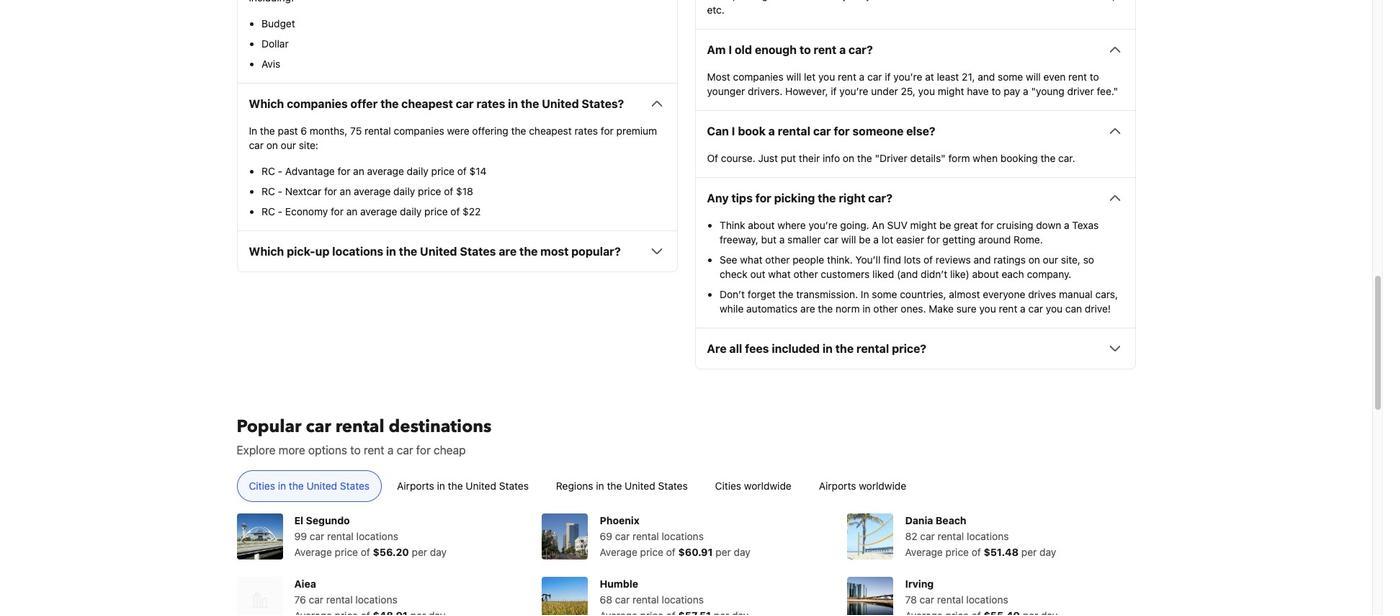Task type: vqa. For each thing, say whether or not it's contained in the screenshot.


Task type: describe. For each thing, give the bounding box(es) containing it.
of for el segundo 99 car rental locations average price of $56.20 per day
[[361, 546, 370, 558]]

0 vertical spatial other
[[765, 254, 790, 266]]

in inside the don't forget the transmission. in some countries, almost everyone drives manual cars, while automatics are the norm in other ones. make sure you rent a car you can drive!
[[862, 303, 871, 315]]

i for can
[[732, 125, 735, 138]]

"driver
[[875, 152, 907, 164]]

beach
[[936, 515, 966, 527]]

0 vertical spatial if
[[885, 71, 891, 83]]

you down drives on the top
[[1046, 303, 1063, 315]]

average for 82
[[905, 546, 943, 558]]

75
[[350, 125, 362, 137]]

drives
[[1028, 288, 1056, 301]]

each
[[1002, 268, 1024, 280]]

cruising
[[996, 219, 1033, 231]]

cities in the united states
[[249, 480, 370, 492]]

you right sure
[[979, 303, 996, 315]]

you down at
[[918, 85, 935, 97]]

of for rc - economy for an average daily price of $22
[[450, 205, 460, 218]]

- for advantage
[[278, 165, 282, 177]]

cheap car rental in aiea image
[[237, 577, 283, 615]]

99
[[294, 530, 307, 543]]

were
[[447, 125, 469, 137]]

average for economy
[[360, 205, 397, 218]]

tab list containing cities in the united states
[[225, 471, 1147, 503]]

of for dania beach 82 car rental locations average price of $51.48 per day
[[972, 546, 981, 558]]

states?
[[582, 97, 624, 110]]

cheap car rental in el segundo image
[[237, 514, 283, 560]]

daily for $18
[[393, 185, 415, 198]]

rental inside aiea 76 car rental locations
[[326, 594, 353, 606]]

a right let
[[859, 71, 865, 83]]

company.
[[1027, 268, 1071, 280]]

site:
[[299, 139, 318, 151]]

states for cities in the united states
[[340, 480, 370, 492]]

freeway,
[[720, 234, 758, 246]]

more
[[279, 444, 305, 457]]

rc for rc - nextcar for an average daily price of $18
[[261, 185, 275, 198]]

a left lot
[[873, 234, 879, 246]]

rent up driver
[[1068, 71, 1087, 83]]

a inside the don't forget the transmission. in some countries, almost everyone drives manual cars, while automatics are the norm in other ones. make sure you rent a car you can drive!
[[1020, 303, 1026, 315]]

popular
[[237, 415, 302, 439]]

reviews
[[936, 254, 971, 266]]

car up options
[[306, 415, 331, 439]]

down
[[1036, 219, 1061, 231]]

car up were
[[456, 97, 474, 110]]

else?
[[906, 125, 935, 138]]

airports worldwide button
[[807, 471, 919, 502]]

economy
[[285, 205, 328, 218]]

rc for rc - advantage for an average daily price of $14
[[261, 165, 275, 177]]

in inside airports in the united states button
[[437, 480, 445, 492]]

for right nextcar
[[324, 185, 337, 198]]

going.
[[840, 219, 869, 231]]

the inside dropdown button
[[818, 192, 836, 205]]

around
[[978, 234, 1011, 246]]

$60.91
[[678, 546, 713, 558]]

airports in the united states
[[397, 480, 529, 492]]

humble
[[600, 578, 638, 590]]

- for nextcar
[[278, 185, 282, 198]]

will inside think about where you're going. an suv might be great for cruising down a texas freeway, but a smaller car will be a lot easier for getting around rome.
[[841, 234, 856, 246]]

companies for which
[[287, 97, 348, 110]]

getting
[[943, 234, 976, 246]]

customers
[[821, 268, 870, 280]]

in inside cities in the united states button
[[278, 480, 286, 492]]

any tips for picking the right car? button
[[707, 190, 1123, 207]]

76
[[294, 594, 306, 606]]

rental inside dania beach 82 car rental locations average price of $51.48 per day
[[938, 530, 964, 543]]

picking
[[774, 192, 815, 205]]

price for dania beach 82 car rental locations average price of $51.48 per day
[[945, 546, 969, 558]]

rc - nextcar for an average daily price of $18
[[261, 185, 473, 198]]

irving
[[905, 578, 934, 590]]

cities for cities in the united states
[[249, 480, 275, 492]]

on inside in the past 6 months, 75 rental companies were offering the cheapest rates for premium car on our site:
[[266, 139, 278, 151]]

car? inside dropdown button
[[849, 43, 873, 56]]

are all fees included in the rental price?
[[707, 342, 926, 355]]

day inside phoenix 69 car rental locations average price of $60.91 per day
[[734, 546, 750, 558]]

to up fee."
[[1090, 71, 1099, 83]]

form
[[948, 152, 970, 164]]

in inside the don't forget the transmission. in some countries, almost everyone drives manual cars, while automatics are the norm in other ones. make sure you rent a car you can drive!
[[861, 288, 869, 301]]

some inside most companies will let you rent a car if you're at least 21, and some will even rent to younger drivers. however, if you're under 25, you might have to pay a "young driver fee."
[[998, 71, 1023, 83]]

"young
[[1031, 85, 1065, 97]]

while
[[720, 303, 744, 315]]

which companies offer the cheapest car rates  in the united states?
[[249, 97, 624, 110]]

cheap car rental in phoenix image
[[542, 514, 588, 560]]

0 horizontal spatial be
[[859, 234, 871, 246]]

of course. just put their info on the "driver details" form when booking the car.
[[707, 152, 1075, 164]]

fee."
[[1097, 85, 1118, 97]]

you right let
[[818, 71, 835, 83]]

locations inside dropdown button
[[332, 245, 383, 258]]

$51.48
[[984, 546, 1019, 558]]

dollar
[[261, 38, 289, 50]]

for inside any tips for picking the right car? dropdown button
[[755, 192, 771, 205]]

phoenix 69 car rental locations average price of $60.91 per day
[[600, 515, 750, 558]]

all
[[729, 342, 742, 355]]

car inside most companies will let you rent a car if you're at least 21, and some will even rent to younger drivers. however, if you're under 25, you might have to pay a "young driver fee."
[[867, 71, 882, 83]]

might inside think about where you're going. an suv might be great for cruising down a texas freeway, but a smaller car will be a lot easier for getting around rome.
[[910, 219, 937, 231]]

don't forget the transmission. in some countries, almost everyone drives manual cars, while automatics are the norm in other ones. make sure you rent a car you can drive!
[[720, 288, 1118, 315]]

enough
[[755, 43, 797, 56]]

which for which companies offer the cheapest car rates  in the united states?
[[249, 97, 284, 110]]

in inside which pick-up locations in the united states are the most popular? dropdown button
[[386, 245, 396, 258]]

course.
[[721, 152, 755, 164]]

an for economy
[[346, 205, 358, 218]]

1 horizontal spatial be
[[939, 219, 951, 231]]

check
[[720, 268, 748, 280]]

$56.20
[[373, 546, 409, 558]]

fees
[[745, 342, 769, 355]]

for inside can i book a rental car for someone else? dropdown button
[[834, 125, 850, 138]]

rent inside am i old enough to rent a car? dropdown button
[[814, 43, 837, 56]]

an
[[872, 219, 884, 231]]

norm
[[836, 303, 860, 315]]

liked
[[872, 268, 894, 280]]

a inside dropdown button
[[839, 43, 846, 56]]

irving 78 car rental locations
[[905, 578, 1008, 606]]

rome.
[[1013, 234, 1043, 246]]

are inside which pick-up locations in the united states are the most popular? dropdown button
[[499, 245, 517, 258]]

in the past 6 months, 75 rental companies were offering the cheapest rates for premium car on our site:
[[249, 125, 657, 151]]

rent inside popular car rental destinations explore more options to rent a car for cheap
[[364, 444, 384, 457]]

in inside regions in the united states button
[[596, 480, 604, 492]]

under
[[871, 85, 898, 97]]

united inside dropdown button
[[420, 245, 457, 258]]

didn't
[[921, 268, 947, 280]]

popular car rental destinations explore more options to rent a car for cheap
[[237, 415, 492, 457]]

rc - advantage for an average daily price of $14
[[261, 165, 487, 177]]

past
[[278, 125, 298, 137]]

of for rc - nextcar for an average daily price of $18
[[444, 185, 453, 198]]

united for cities in the united states
[[307, 480, 337, 492]]

1 horizontal spatial what
[[768, 268, 791, 280]]

smaller
[[787, 234, 821, 246]]

a right pay
[[1023, 85, 1028, 97]]

cars,
[[1095, 288, 1118, 301]]

can
[[707, 125, 729, 138]]

and inside see what other people think. you'll find lots of reviews and ratings on our site, so check out what other customers liked (and didn't like) about each company.
[[974, 254, 991, 266]]

price inside phoenix 69 car rental locations average price of $60.91 per day
[[640, 546, 663, 558]]

cheap car rental in humble image
[[542, 577, 588, 615]]

6
[[301, 125, 307, 137]]

car inside aiea 76 car rental locations
[[309, 594, 324, 606]]

of for rc - advantage for an average daily price of $14
[[457, 165, 467, 177]]

am i old enough to rent a car?
[[707, 43, 873, 56]]

even
[[1043, 71, 1066, 83]]

68
[[600, 594, 612, 606]]

almost
[[949, 288, 980, 301]]

1 horizontal spatial other
[[793, 268, 818, 280]]

segundo
[[306, 515, 350, 527]]

dania
[[905, 515, 933, 527]]

car.
[[1058, 152, 1075, 164]]

locations inside the irving 78 car rental locations
[[966, 594, 1008, 606]]

rental inside humble 68 car rental locations
[[632, 594, 659, 606]]

car down destinations
[[397, 444, 413, 457]]

countries,
[[900, 288, 946, 301]]

ratings
[[994, 254, 1026, 266]]

airports in the united states button
[[385, 471, 541, 502]]

rental inside the irving 78 car rental locations
[[937, 594, 964, 606]]

rental left price? on the bottom of the page
[[856, 342, 889, 355]]

united for airports in the united states
[[466, 480, 496, 492]]

see what other people think. you'll find lots of reviews and ratings on our site, so check out what other customers liked (and didn't like) about each company.
[[720, 254, 1094, 280]]

price for rc - economy for an average daily price of $22
[[424, 205, 448, 218]]

car? inside dropdown button
[[868, 192, 892, 205]]

at
[[925, 71, 934, 83]]

car up info
[[813, 125, 831, 138]]

you're inside think about where you're going. an suv might be great for cruising down a texas freeway, but a smaller car will be a lot easier for getting around rome.
[[809, 219, 838, 231]]

aiea 76 car rental locations
[[294, 578, 397, 606]]

manual
[[1059, 288, 1093, 301]]

site,
[[1061, 254, 1080, 266]]

info
[[823, 152, 840, 164]]

of for see what other people think. you'll find lots of reviews and ratings on our site, so check out what other customers liked (and didn't like) about each company.
[[923, 254, 933, 266]]

rc for rc - economy for an average daily price of $22
[[261, 205, 275, 218]]

states for regions in the united states
[[658, 480, 688, 492]]

average for nextcar
[[354, 185, 391, 198]]

of
[[707, 152, 718, 164]]

price for rc - nextcar for an average daily price of $18
[[418, 185, 441, 198]]

car inside in the past 6 months, 75 rental companies were offering the cheapest rates for premium car on our site:
[[249, 139, 264, 151]]

locations inside el segundo 99 car rental locations average price of $56.20 per day
[[356, 530, 398, 543]]

united for regions in the united states
[[625, 480, 655, 492]]

rental up put
[[778, 125, 810, 138]]

an for nextcar
[[340, 185, 351, 198]]

on inside see what other people think. you'll find lots of reviews and ratings on our site, so check out what other customers liked (and didn't like) about each company.
[[1028, 254, 1040, 266]]

pick-
[[287, 245, 315, 258]]

states for airports in the united states
[[499, 480, 529, 492]]

least
[[937, 71, 959, 83]]



Task type: locate. For each thing, give the bounding box(es) containing it.
tab list
[[225, 471, 1147, 503]]

worldwide inside button
[[744, 480, 791, 492]]

average down rc - nextcar for an average daily price of $18 in the left of the page
[[360, 205, 397, 218]]

which companies offer the cheapest car rates  in the united states? button
[[249, 95, 665, 113]]

cheap car rental in irving image
[[847, 577, 894, 615]]

3 day from the left
[[1039, 546, 1056, 558]]

2 horizontal spatial per
[[1021, 546, 1037, 558]]

are inside the don't forget the transmission. in some countries, almost everyone drives manual cars, while automatics are the norm in other ones. make sure you rent a car you can drive!
[[800, 303, 815, 315]]

car inside dania beach 82 car rental locations average price of $51.48 per day
[[920, 530, 935, 543]]

cities worldwide
[[715, 480, 791, 492]]

companies inside dropdown button
[[287, 97, 348, 110]]

will down going.
[[841, 234, 856, 246]]

advantage
[[285, 165, 335, 177]]

0 horizontal spatial you're
[[809, 219, 838, 231]]

of inside phoenix 69 car rental locations average price of $60.91 per day
[[666, 546, 676, 558]]

0 horizontal spatial some
[[872, 288, 897, 301]]

our inside in the past 6 months, 75 rental companies were offering the cheapest rates for premium car on our site:
[[281, 139, 296, 151]]

rental down beach
[[938, 530, 964, 543]]

2 vertical spatial on
[[1028, 254, 1040, 266]]

airports inside button
[[397, 480, 434, 492]]

of inside dania beach 82 car rental locations average price of $51.48 per day
[[972, 546, 981, 558]]

which
[[249, 97, 284, 110], [249, 245, 284, 258]]

make
[[929, 303, 954, 315]]

3 - from the top
[[278, 205, 282, 218]]

regions in the united states button
[[544, 471, 700, 502]]

aiea
[[294, 578, 316, 590]]

car up under
[[867, 71, 882, 83]]

69
[[600, 530, 612, 543]]

1 worldwide from the left
[[744, 480, 791, 492]]

in inside are all fees included in the rental price? dropdown button
[[823, 342, 833, 355]]

2 per from the left
[[716, 546, 731, 558]]

1 which from the top
[[249, 97, 284, 110]]

price inside el segundo 99 car rental locations average price of $56.20 per day
[[335, 546, 358, 558]]

2 airports from the left
[[819, 480, 856, 492]]

and up have
[[978, 71, 995, 83]]

will left let
[[786, 71, 801, 83]]

1 vertical spatial daily
[[393, 185, 415, 198]]

$14
[[469, 165, 487, 177]]

locations inside humble 68 car rental locations
[[662, 594, 704, 606]]

cheapest inside dropdown button
[[401, 97, 453, 110]]

locations down $51.48
[[966, 594, 1008, 606]]

cities for cities worldwide
[[715, 480, 741, 492]]

think about where you're going. an suv might be great for cruising down a texas freeway, but a smaller car will be a lot easier for getting around rome.
[[720, 219, 1099, 246]]

which pick-up locations in the united states are the most popular?
[[249, 245, 621, 258]]

2 - from the top
[[278, 185, 282, 198]]

0 vertical spatial daily
[[407, 165, 428, 177]]

for up rc - nextcar for an average daily price of $18 in the left of the page
[[337, 165, 350, 177]]

0 vertical spatial companies
[[733, 71, 784, 83]]

0 horizontal spatial on
[[266, 139, 278, 151]]

up
[[315, 245, 330, 258]]

daily up which pick-up locations in the united states are the most popular?
[[400, 205, 422, 218]]

average down 99
[[294, 546, 332, 558]]

a right but
[[779, 234, 785, 246]]

1 horizontal spatial our
[[1043, 254, 1058, 266]]

1 vertical spatial what
[[768, 268, 791, 280]]

1 horizontal spatial in
[[861, 288, 869, 301]]

rental
[[365, 125, 391, 137], [778, 125, 810, 138], [856, 342, 889, 355], [335, 415, 384, 439], [327, 530, 354, 543], [632, 530, 659, 543], [938, 530, 964, 543], [326, 594, 353, 606], [632, 594, 659, 606], [937, 594, 964, 606]]

0 vertical spatial average
[[367, 165, 404, 177]]

0 vertical spatial which
[[249, 97, 284, 110]]

1 vertical spatial and
[[974, 254, 991, 266]]

2 vertical spatial average
[[360, 205, 397, 218]]

other
[[765, 254, 790, 266], [793, 268, 818, 280], [873, 303, 898, 315]]

1 vertical spatial in
[[861, 288, 869, 301]]

daily for $14
[[407, 165, 428, 177]]

airports inside "button"
[[819, 480, 856, 492]]

companies inside in the past 6 months, 75 rental companies were offering the cheapest rates for premium car on our site:
[[394, 125, 444, 137]]

1 airports from the left
[[397, 480, 434, 492]]

any
[[707, 192, 729, 205]]

car
[[867, 71, 882, 83], [456, 97, 474, 110], [813, 125, 831, 138], [249, 139, 264, 151], [824, 234, 838, 246], [1028, 303, 1043, 315], [306, 415, 331, 439], [397, 444, 413, 457], [310, 530, 324, 543], [615, 530, 630, 543], [920, 530, 935, 543], [309, 594, 324, 606], [615, 594, 630, 606], [920, 594, 934, 606]]

1 vertical spatial be
[[859, 234, 871, 246]]

worldwide
[[744, 480, 791, 492], [859, 480, 906, 492]]

if right however,
[[831, 85, 837, 97]]

lots
[[904, 254, 921, 266]]

2 vertical spatial you're
[[809, 219, 838, 231]]

0 vertical spatial and
[[978, 71, 995, 83]]

3 rc from the top
[[261, 205, 275, 218]]

united inside dropdown button
[[542, 97, 579, 110]]

which up past
[[249, 97, 284, 110]]

car inside the don't forget the transmission. in some countries, almost everyone drives manual cars, while automatics are the norm in other ones. make sure you rent a car you can drive!
[[1028, 303, 1043, 315]]

1 horizontal spatial you're
[[839, 85, 868, 97]]

in right regions
[[596, 480, 604, 492]]

in inside which companies offer the cheapest car rates  in the united states? dropdown button
[[508, 97, 518, 110]]

for inside in the past 6 months, 75 rental companies were offering the cheapest rates for premium car on our site:
[[601, 125, 614, 137]]

a right book
[[768, 125, 775, 138]]

rental down humble
[[632, 594, 659, 606]]

car inside think about where you're going. an suv might be great for cruising down a texas freeway, but a smaller car will be a lot easier for getting around rome.
[[824, 234, 838, 246]]

for right tips
[[755, 192, 771, 205]]

tips
[[731, 192, 753, 205]]

2 day from the left
[[734, 546, 750, 558]]

0 horizontal spatial if
[[831, 85, 837, 97]]

1 day from the left
[[430, 546, 447, 558]]

day right $51.48
[[1039, 546, 1056, 558]]

rent right let
[[838, 71, 856, 83]]

rental up options
[[335, 415, 384, 439]]

2 vertical spatial -
[[278, 205, 282, 218]]

1 vertical spatial some
[[872, 288, 897, 301]]

in down cheap
[[437, 480, 445, 492]]

per right $51.48
[[1021, 546, 1037, 558]]

0 vertical spatial car?
[[849, 43, 873, 56]]

locations inside dania beach 82 car rental locations average price of $51.48 per day
[[967, 530, 1009, 543]]

1 horizontal spatial some
[[998, 71, 1023, 83]]

which pick-up locations in the united states are the most popular? button
[[249, 243, 665, 260]]

day for el segundo 99 car rental locations average price of $56.20 per day
[[430, 546, 447, 558]]

rates inside which companies offer the cheapest car rates  in the united states? dropdown button
[[476, 97, 505, 110]]

1 horizontal spatial might
[[938, 85, 964, 97]]

1 - from the top
[[278, 165, 282, 177]]

a down everyone
[[1020, 303, 1026, 315]]

2 horizontal spatial you're
[[893, 71, 922, 83]]

2 cities from the left
[[715, 480, 741, 492]]

rental down the segundo
[[327, 530, 354, 543]]

of left $51.48
[[972, 546, 981, 558]]

other left ones.
[[873, 303, 898, 315]]

locations inside aiea 76 car rental locations
[[355, 594, 397, 606]]

average down 69
[[600, 546, 637, 558]]

be up getting
[[939, 219, 951, 231]]

0 vertical spatial cheapest
[[401, 97, 453, 110]]

just
[[758, 152, 778, 164]]

rent down everyone
[[999, 303, 1017, 315]]

25,
[[901, 85, 915, 97]]

rent
[[814, 43, 837, 56], [838, 71, 856, 83], [1068, 71, 1087, 83], [999, 303, 1017, 315], [364, 444, 384, 457]]

(and
[[897, 268, 918, 280]]

our inside see what other people think. you'll find lots of reviews and ratings on our site, so check out what other customers liked (and didn't like) about each company.
[[1043, 254, 1058, 266]]

in down customers
[[861, 288, 869, 301]]

any tips for picking the right car?
[[707, 192, 892, 205]]

car inside the irving 78 car rental locations
[[920, 594, 934, 606]]

2 vertical spatial rc
[[261, 205, 275, 218]]

which inside which companies offer the cheapest car rates  in the united states? dropdown button
[[249, 97, 284, 110]]

don't
[[720, 288, 745, 301]]

are all fees included in the rental price? button
[[707, 340, 1123, 357]]

for inside popular car rental destinations explore more options to rent a car for cheap
[[416, 444, 431, 457]]

to left pay
[[992, 85, 1001, 97]]

2 vertical spatial companies
[[394, 125, 444, 137]]

0 horizontal spatial companies
[[287, 97, 348, 110]]

in down more
[[278, 480, 286, 492]]

0 horizontal spatial day
[[430, 546, 447, 558]]

1 horizontal spatial if
[[885, 71, 891, 83]]

daily down in the past 6 months, 75 rental companies were offering the cheapest rates for premium car on our site:
[[407, 165, 428, 177]]

3 per from the left
[[1021, 546, 1037, 558]]

rental right "78"
[[937, 594, 964, 606]]

per inside dania beach 82 car rental locations average price of $51.48 per day
[[1021, 546, 1037, 558]]

car inside humble 68 car rental locations
[[615, 594, 630, 606]]

price for el segundo 99 car rental locations average price of $56.20 per day
[[335, 546, 358, 558]]

rates down states?
[[574, 125, 598, 137]]

in right norm
[[862, 303, 871, 315]]

car inside phoenix 69 car rental locations average price of $60.91 per day
[[615, 530, 630, 543]]

average for advantage
[[367, 165, 404, 177]]

2 rc from the top
[[261, 185, 275, 198]]

i for am
[[728, 43, 732, 56]]

rental right 76 at the left bottom
[[326, 594, 353, 606]]

are
[[499, 245, 517, 258], [800, 303, 815, 315]]

companies up drivers.
[[733, 71, 784, 83]]

1 vertical spatial rc
[[261, 185, 275, 198]]

see
[[720, 254, 737, 266]]

1 vertical spatial -
[[278, 185, 282, 198]]

companies inside most companies will let you rent a car if you're at least 21, and some will even rent to younger drivers. however, if you're under 25, you might have to pay a "young driver fee."
[[733, 71, 784, 83]]

2 horizontal spatial companies
[[733, 71, 784, 83]]

book
[[738, 125, 766, 138]]

to inside popular car rental destinations explore more options to rent a car for cheap
[[350, 444, 361, 457]]

states inside dropdown button
[[460, 245, 496, 258]]

car inside el segundo 99 car rental locations average price of $56.20 per day
[[310, 530, 324, 543]]

0 horizontal spatial about
[[748, 219, 775, 231]]

1 vertical spatial rates
[[574, 125, 598, 137]]

of up didn't
[[923, 254, 933, 266]]

0 horizontal spatial might
[[910, 219, 937, 231]]

1 per from the left
[[412, 546, 427, 558]]

1 horizontal spatial will
[[841, 234, 856, 246]]

per for 99 car rental locations
[[412, 546, 427, 558]]

0 horizontal spatial per
[[412, 546, 427, 558]]

what right out
[[768, 268, 791, 280]]

worldwide for airports worldwide
[[859, 480, 906, 492]]

find
[[883, 254, 901, 266]]

booking
[[1000, 152, 1038, 164]]

1 vertical spatial are
[[800, 303, 815, 315]]

1 vertical spatial other
[[793, 268, 818, 280]]

someone
[[852, 125, 904, 138]]

i
[[728, 43, 732, 56], [732, 125, 735, 138]]

price inside dania beach 82 car rental locations average price of $51.48 per day
[[945, 546, 969, 558]]

in down rc - economy for an average daily price of $22
[[386, 245, 396, 258]]

0 vertical spatial about
[[748, 219, 775, 231]]

and inside most companies will let you rent a car if you're at least 21, and some will even rent to younger drivers. however, if you're under 25, you might have to pay a "young driver fee."
[[978, 71, 995, 83]]

0 horizontal spatial rates
[[476, 97, 505, 110]]

about inside think about where you're going. an suv might be great for cruising down a texas freeway, but a smaller car will be a lot easier for getting around rome.
[[748, 219, 775, 231]]

1 vertical spatial i
[[732, 125, 735, 138]]

a inside popular car rental destinations explore more options to rent a car for cheap
[[387, 444, 394, 457]]

rental inside popular car rental destinations explore more options to rent a car for cheap
[[335, 415, 384, 439]]

in
[[249, 125, 257, 137], [861, 288, 869, 301]]

will up the "young
[[1026, 71, 1041, 83]]

- left nextcar
[[278, 185, 282, 198]]

locations down $56.20
[[355, 594, 397, 606]]

- for economy
[[278, 205, 282, 218]]

0 vertical spatial on
[[266, 139, 278, 151]]

united down cheap
[[466, 480, 496, 492]]

1 vertical spatial if
[[831, 85, 837, 97]]

right
[[839, 192, 865, 205]]

daily down rc - advantage for an average daily price of $14
[[393, 185, 415, 198]]

3 average from the left
[[905, 546, 943, 558]]

average inside phoenix 69 car rental locations average price of $60.91 per day
[[600, 546, 637, 558]]

might down least
[[938, 85, 964, 97]]

2 which from the top
[[249, 245, 284, 258]]

0 vertical spatial rates
[[476, 97, 505, 110]]

in
[[508, 97, 518, 110], [386, 245, 396, 258], [862, 303, 871, 315], [823, 342, 833, 355], [278, 480, 286, 492], [437, 480, 445, 492], [596, 480, 604, 492]]

0 horizontal spatial in
[[249, 125, 257, 137]]

0 horizontal spatial cities
[[249, 480, 275, 492]]

el segundo 99 car rental locations average price of $56.20 per day
[[294, 515, 447, 558]]

rc left "economy"
[[261, 205, 275, 218]]

car down humble
[[615, 594, 630, 606]]

-
[[278, 165, 282, 177], [278, 185, 282, 198], [278, 205, 282, 218]]

nextcar
[[285, 185, 321, 198]]

for left cheap
[[416, 444, 431, 457]]

let
[[804, 71, 816, 83]]

a right down
[[1064, 219, 1069, 231]]

2 worldwide from the left
[[859, 480, 906, 492]]

which for which pick-up locations in the united states are the most popular?
[[249, 245, 284, 258]]

on up company.
[[1028, 254, 1040, 266]]

old
[[735, 43, 752, 56]]

0 vertical spatial some
[[998, 71, 1023, 83]]

2 vertical spatial an
[[346, 205, 358, 218]]

2 horizontal spatial will
[[1026, 71, 1041, 83]]

0 vertical spatial you're
[[893, 71, 922, 83]]

i inside dropdown button
[[728, 43, 732, 56]]

rent inside the don't forget the transmission. in some countries, almost everyone drives manual cars, while automatics are the norm in other ones. make sure you rent a car you can drive!
[[999, 303, 1017, 315]]

2 horizontal spatial average
[[905, 546, 943, 558]]

in inside in the past 6 months, 75 rental companies were offering the cheapest rates for premium car on our site:
[[249, 125, 257, 137]]

day for dania beach 82 car rental locations average price of $51.48 per day
[[1039, 546, 1056, 558]]

worldwide for cities worldwide
[[744, 480, 791, 492]]

most
[[540, 245, 569, 258]]

average inside el segundo 99 car rental locations average price of $56.20 per day
[[294, 546, 332, 558]]

cities worldwide button
[[703, 471, 804, 502]]

1 vertical spatial you're
[[839, 85, 868, 97]]

2 horizontal spatial other
[[873, 303, 898, 315]]

offering
[[472, 125, 508, 137]]

of inside el segundo 99 car rental locations average price of $56.20 per day
[[361, 546, 370, 558]]

1 vertical spatial about
[[972, 268, 999, 280]]

about
[[748, 219, 775, 231], [972, 268, 999, 280]]

average for 99
[[294, 546, 332, 558]]

some
[[998, 71, 1023, 83], [872, 288, 897, 301]]

1 rc from the top
[[261, 165, 275, 177]]

pay
[[1004, 85, 1020, 97]]

a inside dropdown button
[[768, 125, 775, 138]]

and down 'around'
[[974, 254, 991, 266]]

1 horizontal spatial cheapest
[[529, 125, 572, 137]]

an for advantage
[[353, 165, 364, 177]]

united down $18
[[420, 245, 457, 258]]

airports for airports worldwide
[[819, 480, 856, 492]]

cheapest inside in the past 6 months, 75 rental companies were offering the cheapest rates for premium car on our site:
[[529, 125, 572, 137]]

per for 82 car rental locations
[[1021, 546, 1037, 558]]

per right $56.20
[[412, 546, 427, 558]]

1 vertical spatial which
[[249, 245, 284, 258]]

a right enough
[[839, 43, 846, 56]]

airports for airports in the united states
[[397, 480, 434, 492]]

day inside el segundo 99 car rental locations average price of $56.20 per day
[[430, 546, 447, 558]]

but
[[761, 234, 777, 246]]

have
[[967, 85, 989, 97]]

which left the pick-
[[249, 245, 284, 258]]

locations right up
[[332, 245, 383, 258]]

offer
[[350, 97, 378, 110]]

rates up offering
[[476, 97, 505, 110]]

0 horizontal spatial other
[[765, 254, 790, 266]]

united up the segundo
[[307, 480, 337, 492]]

1 horizontal spatial per
[[716, 546, 731, 558]]

our up company.
[[1043, 254, 1058, 266]]

average up rc - nextcar for an average daily price of $18 in the left of the page
[[367, 165, 404, 177]]

companies for most
[[733, 71, 784, 83]]

1 vertical spatial cheapest
[[529, 125, 572, 137]]

am i old enough to rent a car? button
[[707, 41, 1123, 59]]

price down the segundo
[[335, 546, 358, 558]]

cheap car rental in dania beach image
[[847, 514, 894, 560]]

0 horizontal spatial worldwide
[[744, 480, 791, 492]]

like)
[[950, 268, 969, 280]]

you're up '25,'
[[893, 71, 922, 83]]

rental inside el segundo 99 car rental locations average price of $56.20 per day
[[327, 530, 354, 543]]

cheapest up were
[[401, 97, 453, 110]]

ones.
[[901, 303, 926, 315]]

i right can in the top of the page
[[732, 125, 735, 138]]

on right info
[[843, 152, 854, 164]]

i inside dropdown button
[[732, 125, 735, 138]]

1 horizontal spatial cities
[[715, 480, 741, 492]]

2 vertical spatial daily
[[400, 205, 422, 218]]

2 horizontal spatial on
[[1028, 254, 1040, 266]]

when
[[973, 152, 998, 164]]

which inside which pick-up locations in the united states are the most popular? dropdown button
[[249, 245, 284, 258]]

about inside see what other people think. you'll find lots of reviews and ratings on our site, so check out what other customers liked (and didn't like) about each company.
[[972, 268, 999, 280]]

of inside see what other people think. you'll find lots of reviews and ratings on our site, so check out what other customers liked (and didn't like) about each company.
[[923, 254, 933, 266]]

0 horizontal spatial what
[[740, 254, 763, 266]]

for right "economy"
[[331, 205, 344, 218]]

of left $56.20
[[361, 546, 370, 558]]

if
[[885, 71, 891, 83], [831, 85, 837, 97]]

0 vertical spatial rc
[[261, 165, 275, 177]]

locations up $56.20
[[356, 530, 398, 543]]

are
[[707, 342, 727, 355]]

average
[[294, 546, 332, 558], [600, 546, 637, 558], [905, 546, 943, 558]]

airports worldwide
[[819, 480, 906, 492]]

locations up $60.91 on the bottom of the page
[[662, 530, 704, 543]]

some up pay
[[998, 71, 1023, 83]]

options
[[308, 444, 347, 457]]

per inside el segundo 99 car rental locations average price of $56.20 per day
[[412, 546, 427, 558]]

some inside the don't forget the transmission. in some countries, almost everyone drives manual cars, while automatics are the norm in other ones. make sure you rent a car you can drive!
[[872, 288, 897, 301]]

cheapest right offering
[[529, 125, 572, 137]]

about up but
[[748, 219, 775, 231]]

1 vertical spatial on
[[843, 152, 854, 164]]

united left states?
[[542, 97, 579, 110]]

other inside the don't forget the transmission. in some countries, almost everyone drives manual cars, while automatics are the norm in other ones. make sure you rent a car you can drive!
[[873, 303, 898, 315]]

of left $14
[[457, 165, 467, 177]]

- left "economy"
[[278, 205, 282, 218]]

locations inside phoenix 69 car rental locations average price of $60.91 per day
[[662, 530, 704, 543]]

0 horizontal spatial airports
[[397, 480, 434, 492]]

for down states?
[[601, 125, 614, 137]]

average down 82
[[905, 546, 943, 558]]

united up phoenix
[[625, 480, 655, 492]]

1 horizontal spatial day
[[734, 546, 750, 558]]

per right $60.91 on the bottom of the page
[[716, 546, 731, 558]]

so
[[1083, 254, 1094, 266]]

great
[[954, 219, 978, 231]]

price for rc - advantage for an average daily price of $14
[[431, 165, 455, 177]]

if up under
[[885, 71, 891, 83]]

per inside phoenix 69 car rental locations average price of $60.91 per day
[[716, 546, 731, 558]]

2 average from the left
[[600, 546, 637, 558]]

details"
[[910, 152, 946, 164]]

can
[[1065, 303, 1082, 315]]

daily for $22
[[400, 205, 422, 218]]

rent right options
[[364, 444, 384, 457]]

1 cities from the left
[[249, 480, 275, 492]]

1 horizontal spatial about
[[972, 268, 999, 280]]

1 vertical spatial an
[[340, 185, 351, 198]]

for right the easier
[[927, 234, 940, 246]]

1 horizontal spatial average
[[600, 546, 637, 558]]

1 horizontal spatial airports
[[819, 480, 856, 492]]

0 vertical spatial in
[[249, 125, 257, 137]]

1 horizontal spatial rates
[[574, 125, 598, 137]]

car? up an
[[868, 192, 892, 205]]

0 vertical spatial what
[[740, 254, 763, 266]]

price up humble 68 car rental locations
[[640, 546, 663, 558]]

21,
[[962, 71, 975, 83]]

airports up the cheap car rental in dania beach 'image'
[[819, 480, 856, 492]]

worldwide inside "button"
[[859, 480, 906, 492]]

0 vertical spatial are
[[499, 245, 517, 258]]

- left advantage
[[278, 165, 282, 177]]

0 vertical spatial our
[[281, 139, 296, 151]]

premium
[[616, 125, 657, 137]]

their
[[799, 152, 820, 164]]

0 horizontal spatial will
[[786, 71, 801, 83]]

car right 82
[[920, 530, 935, 543]]

1 average from the left
[[294, 546, 332, 558]]

think.
[[827, 254, 853, 266]]

0 vertical spatial i
[[728, 43, 732, 56]]

out
[[750, 268, 765, 280]]

regions
[[556, 480, 593, 492]]

2 horizontal spatial day
[[1039, 546, 1056, 558]]

you're up smaller at right
[[809, 219, 838, 231]]

0 vertical spatial -
[[278, 165, 282, 177]]

drivers.
[[748, 85, 782, 97]]

1 horizontal spatial on
[[843, 152, 854, 164]]

0 horizontal spatial are
[[499, 245, 517, 258]]

0 horizontal spatial our
[[281, 139, 296, 151]]

rates inside in the past 6 months, 75 rental companies were offering the cheapest rates for premium car on our site:
[[574, 125, 598, 137]]

companies down which companies offer the cheapest car rates  in the united states?
[[394, 125, 444, 137]]

1 vertical spatial our
[[1043, 254, 1058, 266]]

an
[[353, 165, 364, 177], [340, 185, 351, 198], [346, 205, 358, 218]]

1 vertical spatial average
[[354, 185, 391, 198]]

car down phoenix
[[615, 530, 630, 543]]

1 horizontal spatial companies
[[394, 125, 444, 137]]

for up 'around'
[[981, 219, 994, 231]]

average inside dania beach 82 car rental locations average price of $51.48 per day
[[905, 546, 943, 558]]

1 horizontal spatial worldwide
[[859, 480, 906, 492]]

0 vertical spatial might
[[938, 85, 964, 97]]

to inside dropdown button
[[799, 43, 811, 56]]

el
[[294, 515, 303, 527]]

2 vertical spatial other
[[873, 303, 898, 315]]

car up think.
[[824, 234, 838, 246]]

day inside dania beach 82 car rental locations average price of $51.48 per day
[[1039, 546, 1056, 558]]

rental inside phoenix 69 car rental locations average price of $60.91 per day
[[632, 530, 659, 543]]

the
[[380, 97, 399, 110], [521, 97, 539, 110], [260, 125, 275, 137], [511, 125, 526, 137], [857, 152, 872, 164], [1040, 152, 1056, 164], [818, 192, 836, 205], [399, 245, 417, 258], [519, 245, 538, 258], [778, 288, 793, 301], [818, 303, 833, 315], [835, 342, 854, 355], [289, 480, 304, 492], [448, 480, 463, 492], [607, 480, 622, 492]]

day
[[430, 546, 447, 558], [734, 546, 750, 558], [1039, 546, 1056, 558]]

might inside most companies will let you rent a car if you're at least 21, and some will even rent to younger drivers. however, if you're under 25, you might have to pay a "young driver fee."
[[938, 85, 964, 97]]

to up let
[[799, 43, 811, 56]]

rental inside in the past 6 months, 75 rental companies were offering the cheapest rates for premium car on our site:
[[365, 125, 391, 137]]



